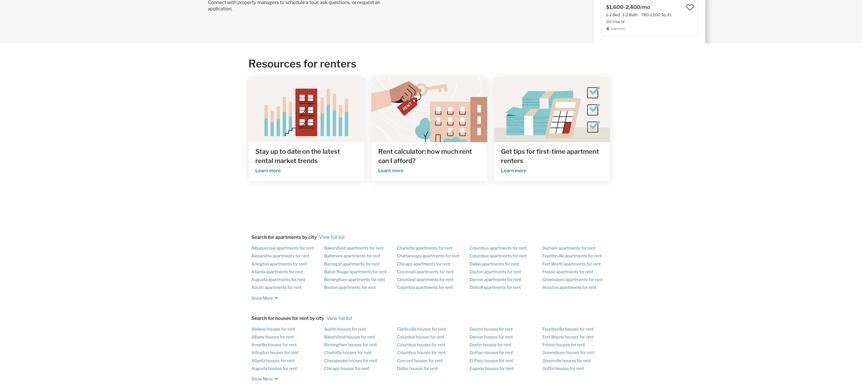 Task type: vqa. For each thing, say whether or not it's contained in the screenshot.
first-
yes



Task type: describe. For each thing, give the bounding box(es) containing it.
rent for albany houses for rent link
[[286, 335, 294, 340]]

houses for austin houses for rent link
[[337, 327, 351, 332]]

dallas for dallas houses for rent
[[397, 366, 408, 371]]

greenville houses for rent
[[543, 358, 591, 363]]

for for arlington houses for rent link
[[284, 350, 290, 355]]

apartments for 'alexandria apartments for rent' link
[[273, 254, 295, 259]]

0 horizontal spatial full
[[331, 235, 338, 240]]

fort for fort wayne houses for rent
[[543, 335, 550, 340]]

austin for austin houses for rent
[[324, 327, 337, 332]]

application.
[[208, 6, 233, 12]]

apartments for denver apartments for rent link
[[484, 277, 506, 282]]

rent for greensboro houses for rent link
[[587, 350, 595, 355]]

afford?
[[394, 157, 416, 165]]

dayton apartments for rent
[[470, 269, 521, 274]]

apartments for durham apartments for rent link
[[559, 246, 581, 251]]

more
[[263, 296, 273, 301]]

ask
[[320, 0, 328, 5]]

detroit apartments for rent link
[[470, 285, 521, 290]]

houses for griffin houses for rent link
[[555, 366, 569, 371]]

barnegat apartments for rent link
[[324, 262, 380, 266]]

destin houses for rent
[[470, 343, 512, 347]]

dayton houses for rent
[[470, 327, 513, 332]]

baton rouge apartments for rent
[[324, 269, 387, 274]]

houses for destin houses for rent link
[[483, 343, 497, 347]]

get tips for first-time apartment renters
[[501, 148, 599, 165]]

houses for chicago houses for rent link
[[341, 366, 354, 371]]

austin for austin apartments for rent
[[252, 285, 264, 290]]

houses down dothan houses for rent link
[[485, 358, 498, 363]]

abilene houses for rent
[[252, 327, 295, 332]]

albany houses for rent
[[252, 335, 294, 340]]

cincinnati apartments for rent
[[397, 269, 454, 274]]

greensboro apartments for rent link
[[543, 277, 603, 282]]

rent for chicago houses for rent link
[[361, 366, 369, 371]]

1 vertical spatial list
[[346, 316, 352, 321]]

time
[[552, 148, 566, 155]]

abilene houses for rent link
[[252, 327, 295, 332]]

alexandria
[[252, 254, 272, 259]]

columbus houses for rent for 1st columbus houses for rent link from the top of the page
[[397, 343, 446, 347]]

rent for durham apartments for rent link
[[588, 246, 596, 251]]

first-
[[537, 148, 552, 155]]

atlanta houses for rent
[[252, 358, 295, 363]]

columbia for columbia houses for rent
[[397, 335, 415, 340]]

for for cleveland apartments for rent link
[[440, 277, 445, 282]]

rent calculator: how much rent can i afford?
[[378, 148, 472, 165]]

dallas for dallas apartments for rent
[[470, 262, 481, 266]]

for for fayetteville houses for rent link
[[580, 327, 585, 332]]

how
[[427, 148, 440, 155]]

rent for fayetteville apartments for rent 'link'
[[594, 254, 602, 259]]

rent for bakersfield apartments for rent link
[[376, 246, 384, 251]]

chattanooga apartments for rent link
[[397, 254, 460, 259]]

columbia apartments for rent
[[397, 285, 453, 290]]

detroit
[[470, 285, 483, 290]]

greenville
[[543, 358, 562, 363]]

rent for arlington houses for rent link
[[291, 350, 299, 355]]

connect
[[208, 0, 226, 5]]

connect with property managers to schedule a tour, ask questions, or request an application.
[[208, 0, 380, 12]]

cincinnati apartments for rent link
[[397, 269, 454, 274]]

rouge
[[337, 269, 349, 274]]

0 vertical spatial city
[[309, 235, 317, 240]]

property
[[238, 0, 256, 5]]

eugene houses for rent link
[[470, 366, 514, 371]]

fresno houses for rent link
[[543, 343, 585, 347]]

stay up to date on the latest rental market trends
[[255, 148, 340, 165]]

wayne
[[551, 335, 564, 340]]

houses for bakersfield houses for rent link
[[347, 335, 360, 340]]

charlotte apartments for rent link
[[397, 246, 453, 251]]

fort for fort worth apartments for rent
[[543, 262, 550, 266]]

0 horizontal spatial list
[[339, 235, 345, 240]]

get
[[501, 148, 512, 155]]

charlotte houses for rent link
[[324, 350, 372, 355]]

houses for fresno houses for rent link
[[556, 343, 570, 347]]

columbus apartments for rent for second columbus apartments for rent link from the bottom of the page
[[470, 246, 527, 251]]

atlanta apartments for rent link
[[252, 269, 303, 274]]

apartments for second columbus apartments for rent link from the top
[[490, 254, 512, 259]]

houses for greensboro houses for rent link
[[566, 350, 580, 355]]

1 columbus apartments for rent link from the top
[[470, 246, 527, 251]]

rent for dayton apartments for rent link
[[514, 269, 521, 274]]

1 vertical spatial by
[[310, 316, 315, 321]]

3 more from the left
[[515, 168, 527, 174]]

tips
[[514, 148, 525, 155]]

houses for the charlotte houses for rent 'link'
[[343, 350, 357, 355]]

houses for the abilene houses for rent link
[[267, 327, 280, 332]]

fresno houses for rent
[[543, 343, 585, 347]]

atlanta houses for rent link
[[252, 358, 295, 363]]

apartments for baltimore apartments for rent link on the left bottom of the page
[[344, 254, 366, 259]]

bakersfield houses for rent link
[[324, 335, 375, 340]]

rent for austin houses for rent link
[[358, 327, 366, 332]]

austin apartments for rent
[[252, 285, 302, 290]]

el paso houses for rent
[[470, 358, 513, 363]]

houses for 1st columbus houses for rent link from the top of the page
[[417, 343, 431, 347]]

to inside connect with property managers to schedule a tour, ask questions, or request an application.
[[280, 0, 284, 5]]

bakersfield houses for rent
[[324, 335, 375, 340]]

rent for the abilene houses for rent link
[[288, 327, 295, 332]]

search for search for apartments by city
[[252, 235, 267, 240]]

concord
[[397, 358, 413, 363]]

augusta for augusta apartments for rent
[[252, 277, 267, 282]]

albany houses for rent link
[[252, 335, 294, 340]]

2 columbus apartments for rent link from the top
[[470, 254, 527, 259]]

rent for fresno houses for rent link
[[577, 343, 585, 347]]

augusta apartments for rent
[[252, 277, 305, 282]]

chattanooga
[[397, 254, 422, 259]]

clarksville
[[397, 327, 416, 332]]

durham apartments for rent
[[543, 246, 596, 251]]

for for second columbus apartments for rent link from the top
[[513, 254, 518, 259]]

apartments for the "chattanooga apartments for rent" link on the bottom
[[423, 254, 445, 259]]

birmingham for birmingham houses for rent
[[324, 343, 347, 347]]

rent for the "chattanooga apartments for rent" link on the bottom
[[452, 254, 460, 259]]

houses for amarillo houses for rent link at the bottom of the page
[[268, 343, 282, 347]]

1 horizontal spatial full
[[338, 316, 345, 321]]

fort worth apartments for rent link
[[543, 262, 601, 266]]

show
[[252, 296, 262, 301]]

houses for albany houses for rent link
[[265, 335, 279, 340]]

for for durham apartments for rent link
[[582, 246, 587, 251]]

dallas houses for rent
[[397, 366, 438, 371]]

for for denver apartments for rent link
[[507, 277, 513, 282]]

fayetteville for fayetteville apartments for rent
[[543, 254, 564, 259]]

greenville houses for rent link
[[543, 358, 591, 363]]

birmingham apartments for rent link
[[324, 277, 385, 282]]

rent for destin houses for rent link
[[504, 343, 512, 347]]

charlotte for charlotte apartments for rent
[[397, 246, 415, 251]]

for for austin apartments for rent link
[[288, 285, 293, 290]]

learn more for rental
[[255, 168, 281, 174]]

resources
[[248, 57, 301, 70]]

chattanooga apartments for rent
[[397, 254, 460, 259]]

baltimore apartments for rent
[[324, 254, 381, 259]]

graphic with apartment building and bar graphs image
[[248, 77, 364, 142]]

for for arlington apartments for rent link
[[293, 262, 298, 266]]

fresno for fresno houses for rent
[[543, 343, 556, 347]]

albuquerque
[[252, 246, 276, 251]]

chicago for chicago houses for rent
[[324, 366, 340, 371]]

dallas apartments for rent
[[470, 262, 519, 266]]

houses for columbia houses for rent link
[[416, 335, 430, 340]]

columbia houses for rent
[[397, 335, 445, 340]]

for for dothan houses for rent link
[[499, 350, 505, 355]]

baton
[[324, 269, 336, 274]]

fresno for fresno apartments for rent
[[543, 269, 556, 274]]

0 horizontal spatial by
[[302, 235, 308, 240]]

rent for bakersfield houses for rent link
[[367, 335, 375, 340]]

amarillo houses for rent
[[252, 343, 297, 347]]

for for eugene houses for rent link
[[500, 366, 505, 371]]

denver for denver apartments for rent
[[470, 277, 484, 282]]

barnegat
[[324, 262, 342, 266]]

worth
[[551, 262, 563, 266]]

apartments for charlotte apartments for rent link
[[416, 246, 438, 251]]

for for atlanta apartments for rent 'link'
[[289, 269, 295, 274]]

austin houses for rent
[[324, 327, 366, 332]]

denver houses for rent
[[470, 335, 513, 340]]

durham
[[543, 246, 558, 251]]

albuquerque apartments for rent
[[252, 246, 314, 251]]

3 learn more from the left
[[501, 168, 527, 174]]

rent for denver houses for rent link
[[505, 335, 513, 340]]

houses down fayetteville houses for rent
[[565, 335, 579, 340]]

for for destin houses for rent link
[[498, 343, 503, 347]]

managers
[[257, 0, 279, 5]]

for for 'alexandria apartments for rent' link
[[295, 254, 301, 259]]

arlington for arlington apartments for rent
[[252, 262, 269, 266]]

chesapeake houses for rent
[[324, 358, 377, 363]]

fayetteville apartments for rent
[[543, 254, 602, 259]]

baltimore
[[324, 254, 343, 259]]

trends
[[298, 157, 318, 165]]

greensboro houses for rent link
[[543, 350, 595, 355]]

boston apartments for rent link
[[324, 285, 376, 290]]

search for houses for rent by city view full list
[[252, 316, 352, 321]]

rent for dothan houses for rent link
[[505, 350, 513, 355]]

apartments for cleveland apartments for rent link
[[417, 277, 439, 282]]

chesapeake houses for rent link
[[324, 358, 377, 363]]

for for griffin houses for rent link
[[570, 366, 575, 371]]

for for 'augusta apartments for rent' 'link' on the left bottom
[[291, 277, 297, 282]]

el
[[470, 358, 473, 363]]

for for columbia houses for rent link
[[430, 335, 436, 340]]

for for bakersfield apartments for rent link
[[370, 246, 375, 251]]

dallas houses for rent link
[[397, 366, 438, 371]]

for inside get tips for first-time apartment renters
[[526, 148, 535, 155]]

up
[[271, 148, 278, 155]]



Task type: locate. For each thing, give the bounding box(es) containing it.
columbus houses for rent down columbia houses for rent
[[397, 343, 446, 347]]

birmingham up the charlotte houses for rent 'link'
[[324, 343, 347, 347]]

1 vertical spatial view
[[327, 316, 337, 321]]

denver
[[470, 277, 484, 282], [470, 335, 484, 340]]

1 horizontal spatial more
[[392, 168, 404, 174]]

1 vertical spatial fayetteville
[[543, 327, 564, 332]]

0 vertical spatial dayton
[[470, 269, 483, 274]]

rent for 1st columbus houses for rent link from the top of the page
[[438, 343, 446, 347]]

0 vertical spatial list
[[339, 235, 345, 240]]

2 greensboro from the top
[[543, 350, 565, 355]]

el paso houses for rent link
[[470, 358, 513, 363]]

augusta
[[252, 277, 267, 282], [252, 366, 267, 371]]

rent
[[460, 148, 472, 155], [306, 246, 314, 251], [376, 246, 384, 251], [445, 246, 453, 251], [519, 246, 527, 251], [588, 246, 596, 251], [302, 254, 310, 259], [373, 254, 381, 259], [452, 254, 460, 259], [519, 254, 527, 259], [594, 254, 602, 259], [299, 262, 307, 266], [372, 262, 380, 266], [443, 262, 450, 266], [511, 262, 519, 266], [593, 262, 601, 266], [295, 269, 303, 274], [379, 269, 387, 274], [446, 269, 454, 274], [514, 269, 521, 274], [586, 269, 593, 274], [298, 277, 305, 282], [377, 277, 385, 282], [446, 277, 454, 282], [514, 277, 521, 282], [595, 277, 603, 282], [294, 285, 302, 290], [368, 285, 376, 290], [445, 285, 453, 290], [513, 285, 521, 290], [589, 285, 597, 290], [300, 316, 309, 321], [288, 327, 295, 332], [358, 327, 366, 332], [438, 327, 446, 332], [505, 327, 513, 332], [586, 327, 594, 332], [286, 335, 294, 340], [367, 335, 375, 340], [437, 335, 445, 340], [505, 335, 513, 340], [586, 335, 594, 340], [289, 343, 297, 347], [369, 343, 377, 347], [438, 343, 446, 347], [504, 343, 512, 347], [577, 343, 585, 347], [291, 350, 299, 355], [364, 350, 372, 355], [438, 350, 446, 355], [505, 350, 513, 355], [587, 350, 595, 355], [287, 358, 295, 363], [369, 358, 377, 363], [435, 358, 443, 363], [505, 358, 513, 363], [583, 358, 591, 363], [289, 366, 297, 371], [361, 366, 369, 371], [430, 366, 438, 371], [506, 366, 514, 371], [576, 366, 584, 371]]

houses down clarksville houses for rent
[[416, 335, 430, 340]]

amarillo
[[252, 343, 267, 347]]

0 horizontal spatial learn
[[255, 168, 268, 174]]

for for clarksville houses for rent 'link'
[[432, 327, 437, 332]]

houses up albany houses for rent
[[267, 327, 280, 332]]

columbia houses for rent link
[[397, 335, 445, 340]]

concord houses for rent link
[[397, 358, 443, 363]]

chicago houses for rent
[[324, 366, 369, 371]]

learn down rental
[[255, 168, 268, 174]]

2 augusta from the top
[[252, 366, 267, 371]]

columbia down clarksville
[[397, 335, 415, 340]]

list up bakersfield apartments for rent link
[[339, 235, 345, 240]]

1 horizontal spatial austin
[[324, 327, 337, 332]]

2 arlington from the top
[[252, 350, 269, 355]]

0 vertical spatial columbus apartments for rent
[[470, 246, 527, 251]]

houses for chesapeake houses for rent link
[[349, 358, 362, 363]]

3 learn from the left
[[501, 168, 514, 174]]

1 greensboro from the top
[[543, 277, 565, 282]]

show more
[[252, 296, 273, 301]]

0 vertical spatial renters
[[320, 57, 357, 70]]

learn for rental
[[255, 168, 268, 174]]

cincinnati
[[397, 269, 416, 274]]

atlanta for atlanta houses for rent
[[252, 358, 265, 363]]

0 vertical spatial birmingham
[[324, 277, 347, 282]]

houses down columbia houses for rent
[[417, 343, 431, 347]]

greensboro up greenville
[[543, 350, 565, 355]]

1 vertical spatial greensboro
[[543, 350, 565, 355]]

dayton
[[470, 269, 483, 274], [470, 327, 483, 332]]

alexandria apartments for rent link
[[252, 254, 310, 259]]

for for greensboro houses for rent link
[[581, 350, 586, 355]]

learn
[[255, 168, 268, 174], [378, 168, 391, 174], [501, 168, 514, 174]]

2 columbia from the top
[[397, 335, 415, 340]]

for for the "chattanooga apartments for rent" link on the bottom
[[446, 254, 451, 259]]

learn down "get"
[[501, 168, 514, 174]]

destin
[[470, 343, 482, 347]]

apartments for arlington apartments for rent link
[[270, 262, 292, 266]]

1 atlanta from the top
[[252, 269, 265, 274]]

stay up to date on the latest rental market trends link
[[255, 147, 357, 165]]

2 columbus apartments for rent from the top
[[470, 254, 527, 259]]

1 columbus apartments for rent from the top
[[470, 246, 527, 251]]

list up austin houses for rent
[[346, 316, 352, 321]]

atlanta apartments for rent
[[252, 269, 303, 274]]

learn more down rental
[[255, 168, 281, 174]]

houses up 'greenville houses for rent'
[[566, 350, 580, 355]]

search for apartments by city view full list
[[252, 235, 345, 240]]

columbia for columbia apartments for rent
[[397, 285, 415, 290]]

1 horizontal spatial chicago
[[397, 262, 413, 266]]

or
[[352, 0, 356, 5]]

to left schedule in the top of the page
[[280, 0, 284, 5]]

houses up el paso houses for rent link
[[485, 350, 498, 355]]

charlotte up chesapeake
[[324, 350, 342, 355]]

for for barnegat apartments for rent "link"
[[366, 262, 371, 266]]

1 augusta from the top
[[252, 277, 267, 282]]

bakersfield for bakersfield houses for rent
[[324, 335, 346, 340]]

rent for 'birmingham apartments for rent' link at the left bottom of the page
[[377, 277, 385, 282]]

0 vertical spatial atlanta
[[252, 269, 265, 274]]

apartments for barnegat apartments for rent "link"
[[343, 262, 365, 266]]

1 vertical spatial columbus houses for rent link
[[397, 350, 446, 355]]

0 vertical spatial dallas
[[470, 262, 481, 266]]

houses down 'birmingham houses for rent'
[[343, 350, 357, 355]]

rent for dallas houses for rent link
[[430, 366, 438, 371]]

0 vertical spatial to
[[280, 0, 284, 5]]

0 vertical spatial fresno
[[543, 269, 556, 274]]

2 horizontal spatial more
[[515, 168, 527, 174]]

0 vertical spatial charlotte
[[397, 246, 415, 251]]

houston apartments for rent
[[543, 285, 597, 290]]

rent for 'augusta apartments for rent' 'link' on the left bottom
[[298, 277, 305, 282]]

houses up fort wayne houses for rent
[[565, 327, 579, 332]]

1 vertical spatial atlanta
[[252, 358, 265, 363]]

cleveland
[[397, 277, 416, 282]]

0 horizontal spatial chicago
[[324, 366, 340, 371]]

rent for amarillo houses for rent link at the bottom of the page
[[289, 343, 297, 347]]

rent for detroit apartments for rent link
[[513, 285, 521, 290]]

2 bakersfield from the top
[[324, 335, 346, 340]]

rent for clarksville houses for rent 'link'
[[438, 327, 446, 332]]

1 vertical spatial renters
[[501, 157, 523, 165]]

1 vertical spatial city
[[316, 316, 324, 321]]

for for 1st columbus houses for rent link from the top of the page
[[432, 343, 437, 347]]

arlington
[[252, 262, 269, 266], [252, 350, 269, 355]]

houses down greenville houses for rent link
[[555, 366, 569, 371]]

0 vertical spatial fayetteville
[[543, 254, 564, 259]]

more down i
[[392, 168, 404, 174]]

1 horizontal spatial list
[[346, 316, 352, 321]]

1 vertical spatial denver
[[470, 335, 484, 340]]

renters inside get tips for first-time apartment renters
[[501, 157, 523, 165]]

for for dallas houses for rent link
[[424, 366, 429, 371]]

rent inside rent calculator: how much rent can i afford?
[[460, 148, 472, 155]]

houses for denver houses for rent link
[[484, 335, 498, 340]]

chicago
[[397, 262, 413, 266], [324, 366, 340, 371]]

rent for chesapeake houses for rent link
[[369, 358, 377, 363]]

houses down atlanta houses for rent
[[268, 366, 282, 371]]

for for augusta houses for rent link at the left bottom of page
[[283, 366, 288, 371]]

for for denver houses for rent link
[[499, 335, 504, 340]]

get tips for first-time apartment renters link
[[501, 147, 603, 165]]

2 horizontal spatial learn
[[501, 168, 514, 174]]

city
[[309, 235, 317, 240], [316, 316, 324, 321]]

rent for concord houses for rent link
[[435, 358, 443, 363]]

fort worth apartments for rent
[[543, 262, 601, 266]]

houses down the concord houses for rent
[[409, 366, 423, 371]]

charlotte for charlotte houses for rent
[[324, 350, 342, 355]]

houses up the dallas houses for rent
[[414, 358, 428, 363]]

2 columbus houses for rent link from the top
[[397, 350, 446, 355]]

full
[[331, 235, 338, 240], [338, 316, 345, 321]]

paso
[[474, 358, 484, 363]]

1 bakersfield from the top
[[324, 246, 346, 251]]

chicago apartments for rent
[[397, 262, 450, 266]]

0 vertical spatial columbus houses for rent
[[397, 343, 446, 347]]

for for chesapeake houses for rent link
[[363, 358, 369, 363]]

1 vertical spatial chicago
[[324, 366, 340, 371]]

fort left wayne
[[543, 335, 550, 340]]

for for second columbus apartments for rent link from the bottom of the page
[[513, 246, 518, 251]]

1 vertical spatial columbus apartments for rent link
[[470, 254, 527, 259]]

houses up arlington houses for rent link
[[268, 343, 282, 347]]

for for the abilene houses for rent link
[[281, 327, 287, 332]]

columbus houses for rent up concord houses for rent link
[[397, 350, 446, 355]]

0 horizontal spatial learn more
[[255, 168, 281, 174]]

houston
[[543, 285, 559, 290]]

1 vertical spatial charlotte
[[324, 350, 342, 355]]

search up albuquerque
[[252, 235, 267, 240]]

for for greenville houses for rent link
[[577, 358, 583, 363]]

apartments for the boston apartments for rent link
[[339, 285, 361, 290]]

houses down el paso houses for rent link
[[485, 366, 499, 371]]

dayton up destin
[[470, 327, 483, 332]]

denver up detroit at the bottom right
[[470, 277, 484, 282]]

1 learn from the left
[[255, 168, 268, 174]]

1 columbus houses for rent link from the top
[[397, 343, 446, 347]]

apartments for the chicago apartments for rent link
[[413, 262, 435, 266]]

baltimore apartments for rent link
[[324, 254, 381, 259]]

0 vertical spatial greensboro
[[543, 277, 565, 282]]

houses for birmingham houses for rent link
[[348, 343, 362, 347]]

abilene
[[252, 327, 266, 332]]

houses up 'birmingham houses for rent'
[[347, 335, 360, 340]]

to inside stay up to date on the latest rental market trends
[[280, 148, 286, 155]]

dayton for dayton houses for rent
[[470, 327, 483, 332]]

1 search from the top
[[252, 235, 267, 240]]

with
[[227, 0, 237, 5]]

more for afford?
[[392, 168, 404, 174]]

the
[[311, 148, 321, 155]]

baton rouge apartments for rent link
[[324, 269, 387, 274]]

view full list link for list
[[319, 235, 345, 240]]

atlanta down alexandria
[[252, 269, 265, 274]]

chicago down chesapeake
[[324, 366, 340, 371]]

dothan houses for rent
[[470, 350, 513, 355]]

2 denver from the top
[[470, 335, 484, 340]]

apartments for 'augusta apartments for rent' 'link' on the left bottom
[[268, 277, 290, 282]]

by
[[302, 235, 308, 240], [310, 316, 315, 321]]

2 fayetteville from the top
[[543, 327, 564, 332]]

houses for second columbus houses for rent link from the top
[[417, 350, 431, 355]]

0 vertical spatial columbia
[[397, 285, 415, 290]]

houses down the abilene houses for rent link
[[265, 335, 279, 340]]

2 fort from the top
[[543, 335, 550, 340]]

columbus
[[470, 246, 489, 251], [470, 254, 489, 259], [397, 343, 416, 347], [397, 350, 416, 355]]

0 vertical spatial search
[[252, 235, 267, 240]]

search up abilene on the left
[[252, 316, 267, 321]]

1 vertical spatial austin
[[324, 327, 337, 332]]

for for amarillo houses for rent link at the bottom of the page
[[283, 343, 288, 347]]

0 horizontal spatial more
[[269, 168, 281, 174]]

1 fresno from the top
[[543, 269, 556, 274]]

augusta down atlanta houses for rent 'link'
[[252, 366, 267, 371]]

1 vertical spatial fort
[[543, 335, 550, 340]]

for for second columbus houses for rent link from the top
[[432, 350, 437, 355]]

graphic with hands with keys for renting an apartment and renting a house image
[[371, 77, 487, 142]]

for for charlotte apartments for rent link
[[439, 246, 444, 251]]

rent for houston apartments for rent link
[[589, 285, 597, 290]]

apartments for cincinnati apartments for rent link
[[417, 269, 439, 274]]

fayetteville down durham
[[543, 254, 564, 259]]

for for albany houses for rent link
[[280, 335, 285, 340]]

dallas
[[470, 262, 481, 266], [397, 366, 408, 371]]

chicago for chicago apartments for rent
[[397, 262, 413, 266]]

1 vertical spatial augusta
[[252, 366, 267, 371]]

dallas apartments for rent link
[[470, 262, 519, 266]]

0 vertical spatial denver
[[470, 277, 484, 282]]

0 horizontal spatial charlotte
[[324, 350, 342, 355]]

1 horizontal spatial charlotte
[[397, 246, 415, 251]]

2 birmingham from the top
[[324, 343, 347, 347]]

apartments for bakersfield apartments for rent link
[[347, 246, 369, 251]]

arlington apartments for rent link
[[252, 262, 307, 266]]

fresno apartments for rent link
[[543, 269, 593, 274]]

graphic with calculator, plant, and tips for first time renters image
[[494, 77, 610, 142]]

learn more down i
[[378, 168, 404, 174]]

0 vertical spatial bakersfield
[[324, 246, 346, 251]]

view full list link up austin houses for rent
[[327, 316, 352, 321]]

1 vertical spatial columbia
[[397, 335, 415, 340]]

rent for fresno apartments for rent link in the bottom right of the page
[[586, 269, 593, 274]]

austin up bakersfield houses for rent link
[[324, 327, 337, 332]]

1 dayton from the top
[[470, 269, 483, 274]]

0 horizontal spatial renters
[[320, 57, 357, 70]]

houses down greensboro houses for rent link
[[563, 358, 576, 363]]

image of phone on redfin app searching for apartments for rent image
[[436, 0, 862, 43]]

augusta up show more link
[[252, 277, 267, 282]]

arlington down amarillo
[[252, 350, 269, 355]]

amarillo houses for rent link
[[252, 343, 297, 347]]

1 vertical spatial dayton
[[470, 327, 483, 332]]

fresno down the worth
[[543, 269, 556, 274]]

rent for columbia houses for rent link
[[437, 335, 445, 340]]

0 vertical spatial by
[[302, 235, 308, 240]]

fresno down wayne
[[543, 343, 556, 347]]

dallas down concord
[[397, 366, 408, 371]]

dallas up dayton apartments for rent link
[[470, 262, 481, 266]]

2 atlanta from the top
[[252, 358, 265, 363]]

view full list link up baltimore
[[319, 235, 345, 240]]

bakersfield apartments for rent link
[[324, 246, 384, 251]]

houses up abilene houses for rent
[[275, 316, 291, 321]]

1 vertical spatial to
[[280, 148, 286, 155]]

arlington for arlington houses for rent
[[252, 350, 269, 355]]

rent for augusta houses for rent link at the left bottom of page
[[289, 366, 297, 371]]

rent for arlington apartments for rent link
[[299, 262, 307, 266]]

columbus apartments for rent
[[470, 246, 527, 251], [470, 254, 527, 259]]

houses up bakersfield houses for rent link
[[337, 327, 351, 332]]

rent for griffin houses for rent link
[[576, 366, 584, 371]]

for for concord houses for rent link
[[429, 358, 434, 363]]

cleveland apartments for rent link
[[397, 277, 454, 282]]

0 vertical spatial columbus apartments for rent link
[[470, 246, 527, 251]]

for for fayetteville apartments for rent 'link'
[[588, 254, 594, 259]]

0 vertical spatial fort
[[543, 262, 550, 266]]

2 fresno from the top
[[543, 343, 556, 347]]

1 horizontal spatial learn
[[378, 168, 391, 174]]

fort wayne houses for rent link
[[543, 335, 594, 340]]

houses down chesapeake houses for rent link
[[341, 366, 354, 371]]

1 arlington from the top
[[252, 262, 269, 266]]

market
[[275, 157, 297, 165]]

1 horizontal spatial by
[[310, 316, 315, 321]]

2 horizontal spatial learn more
[[501, 168, 527, 174]]

houses up augusta houses for rent link at the left bottom of page
[[266, 358, 280, 363]]

for for fresno apartments for rent link in the bottom right of the page
[[579, 269, 585, 274]]

date
[[287, 148, 301, 155]]

austin up show
[[252, 285, 264, 290]]

1 vertical spatial columbus apartments for rent
[[470, 254, 527, 259]]

to right up
[[280, 148, 286, 155]]

bakersfield down austin houses for rent
[[324, 335, 346, 340]]

birmingham up boston
[[324, 277, 347, 282]]

columbus apartments for rent for second columbus apartments for rent link from the top
[[470, 254, 527, 259]]

0 vertical spatial columbus houses for rent link
[[397, 343, 446, 347]]

1 vertical spatial bakersfield
[[324, 335, 346, 340]]

houses down charlotte houses for rent on the bottom of the page
[[349, 358, 362, 363]]

1 vertical spatial columbus houses for rent
[[397, 350, 446, 355]]

fayetteville up wayne
[[543, 327, 564, 332]]

houses down bakersfield houses for rent link
[[348, 343, 362, 347]]

for for chicago houses for rent link
[[355, 366, 361, 371]]

1 vertical spatial fresno
[[543, 343, 556, 347]]

1 horizontal spatial dallas
[[470, 262, 481, 266]]

1 horizontal spatial renters
[[501, 157, 523, 165]]

0 vertical spatial arlington
[[252, 262, 269, 266]]

dayton up detroit at the bottom right
[[470, 269, 483, 274]]

1 learn more from the left
[[255, 168, 281, 174]]

atlanta down amarillo
[[252, 358, 265, 363]]

houses down denver houses for rent link
[[483, 343, 497, 347]]

apartments for houston apartments for rent link
[[560, 285, 582, 290]]

rent for eugene houses for rent link
[[506, 366, 514, 371]]

columbus houses for rent
[[397, 343, 446, 347], [397, 350, 446, 355]]

durham apartments for rent link
[[543, 246, 596, 251]]

concord houses for rent
[[397, 358, 443, 363]]

list
[[339, 235, 345, 240], [346, 316, 352, 321]]

2 more from the left
[[392, 168, 404, 174]]

0 vertical spatial augusta
[[252, 277, 267, 282]]

denver up destin
[[470, 335, 484, 340]]

chicago apartments for rent link
[[397, 262, 450, 266]]

apartments for 'greensboro apartments for rent' link at right bottom
[[566, 277, 588, 282]]

arlington down alexandria
[[252, 262, 269, 266]]

1 birmingham from the top
[[324, 277, 347, 282]]

2 search from the top
[[252, 316, 267, 321]]

birmingham
[[324, 277, 347, 282], [324, 343, 347, 347]]

columbia apartments for rent link
[[397, 285, 453, 290]]

rent for albuquerque apartments for rent link
[[306, 246, 314, 251]]

1 horizontal spatial learn more
[[378, 168, 404, 174]]

augusta houses for rent
[[252, 366, 297, 371]]

view up austin houses for rent
[[327, 316, 337, 321]]

calculator:
[[394, 148, 426, 155]]

columbus houses for rent link up concord houses for rent link
[[397, 350, 446, 355]]

bakersfield apartments for rent
[[324, 246, 384, 251]]

more down tips
[[515, 168, 527, 174]]

rent for birmingham houses for rent link
[[369, 343, 377, 347]]

apartments for dayton apartments for rent link
[[484, 269, 506, 274]]

1 vertical spatial dallas
[[397, 366, 408, 371]]

latest
[[323, 148, 340, 155]]

1 fayetteville from the top
[[543, 254, 564, 259]]

charlotte up chattanooga
[[397, 246, 415, 251]]

dayton apartments for rent link
[[470, 269, 521, 274]]

columbia down "cleveland"
[[397, 285, 415, 290]]

2 learn from the left
[[378, 168, 391, 174]]

1 vertical spatial view full list link
[[327, 316, 352, 321]]

chicago up "cincinnati"
[[397, 262, 413, 266]]

more for rental
[[269, 168, 281, 174]]

1 vertical spatial arlington
[[252, 350, 269, 355]]

more
[[269, 168, 281, 174], [392, 168, 404, 174], [515, 168, 527, 174]]

for
[[303, 57, 318, 70], [526, 148, 535, 155], [268, 235, 274, 240], [300, 246, 305, 251], [370, 246, 375, 251], [439, 246, 444, 251], [513, 246, 518, 251], [582, 246, 587, 251], [295, 254, 301, 259], [367, 254, 372, 259], [446, 254, 451, 259], [513, 254, 518, 259], [588, 254, 594, 259], [293, 262, 298, 266], [366, 262, 371, 266], [436, 262, 442, 266], [505, 262, 510, 266], [587, 262, 592, 266], [289, 269, 295, 274], [373, 269, 378, 274], [440, 269, 445, 274], [507, 269, 513, 274], [579, 269, 585, 274], [291, 277, 297, 282], [371, 277, 377, 282], [440, 277, 445, 282], [507, 277, 513, 282], [589, 277, 594, 282], [288, 285, 293, 290], [362, 285, 367, 290], [439, 285, 444, 290], [507, 285, 512, 290], [583, 285, 588, 290], [268, 316, 274, 321], [292, 316, 299, 321], [281, 327, 287, 332], [352, 327, 357, 332], [432, 327, 437, 332], [499, 327, 504, 332], [580, 327, 585, 332], [280, 335, 285, 340], [361, 335, 367, 340], [430, 335, 436, 340], [499, 335, 504, 340], [580, 335, 585, 340], [283, 343, 288, 347], [363, 343, 368, 347], [432, 343, 437, 347], [498, 343, 503, 347], [571, 343, 576, 347], [284, 350, 290, 355], [358, 350, 363, 355], [432, 350, 437, 355], [499, 350, 505, 355], [581, 350, 586, 355], [281, 358, 286, 363], [363, 358, 369, 363], [429, 358, 434, 363], [499, 358, 505, 363], [577, 358, 583, 363], [283, 366, 288, 371], [355, 366, 361, 371], [424, 366, 429, 371], [500, 366, 505, 371], [570, 366, 575, 371]]

0 vertical spatial full
[[331, 235, 338, 240]]

1 vertical spatial birmingham
[[324, 343, 347, 347]]

view up baltimore
[[319, 235, 330, 240]]

1 fort from the top
[[543, 262, 550, 266]]

rent for 'greensboro apartments for rent' link at right bottom
[[595, 277, 603, 282]]

rent for atlanta houses for rent 'link'
[[287, 358, 295, 363]]

atlanta
[[252, 269, 265, 274], [252, 358, 265, 363]]

houses up columbia houses for rent link
[[417, 327, 431, 332]]

fayetteville apartments for rent link
[[543, 254, 602, 259]]

2 learn more from the left
[[378, 168, 404, 174]]

chicago houses for rent link
[[324, 366, 369, 371]]

for for baltimore apartments for rent link on the left bottom of the page
[[367, 254, 372, 259]]

greensboro for greensboro houses for rent
[[543, 350, 565, 355]]

renters
[[320, 57, 357, 70], [501, 157, 523, 165]]

full up baltimore
[[331, 235, 338, 240]]

more down market
[[269, 168, 281, 174]]

0 vertical spatial view full list link
[[319, 235, 345, 240]]

fayetteville houses for rent link
[[543, 327, 594, 332]]

full up austin houses for rent
[[338, 316, 345, 321]]

learn for afford?
[[378, 168, 391, 174]]

1 vertical spatial full
[[338, 316, 345, 321]]

learn more for afford?
[[378, 168, 404, 174]]

houses down amarillo houses for rent
[[270, 350, 284, 355]]

0 vertical spatial view
[[319, 235, 330, 240]]

0 horizontal spatial dallas
[[397, 366, 408, 371]]

i
[[390, 157, 392, 165]]

fayetteville houses for rent
[[543, 327, 594, 332]]

rent calculator: how much rent can i afford? link
[[378, 147, 480, 165]]

bakersfield up baltimore
[[324, 246, 346, 251]]

0 horizontal spatial austin
[[252, 285, 264, 290]]

greensboro up the houston
[[543, 277, 565, 282]]

fort left the worth
[[543, 262, 550, 266]]

griffin
[[543, 366, 555, 371]]

houses for clarksville houses for rent 'link'
[[417, 327, 431, 332]]

houses up denver houses for rent link
[[484, 327, 498, 332]]

rent for fayetteville houses for rent link
[[586, 327, 594, 332]]

apartments for detroit apartments for rent link
[[484, 285, 506, 290]]

2 dayton from the top
[[470, 327, 483, 332]]

1 denver from the top
[[470, 277, 484, 282]]

columbus houses for rent link down columbia houses for rent
[[397, 343, 446, 347]]

1 columbus houses for rent from the top
[[397, 343, 446, 347]]

learn more down tips
[[501, 168, 527, 174]]

apartments for dallas apartments for rent link
[[482, 262, 504, 266]]

rent for denver apartments for rent link
[[514, 277, 521, 282]]

resources for renters
[[248, 57, 357, 70]]

0 vertical spatial chicago
[[397, 262, 413, 266]]

view full list link for view
[[327, 316, 352, 321]]

rent for the chicago apartments for rent link
[[443, 262, 450, 266]]

2 columbus houses for rent from the top
[[397, 350, 446, 355]]

for for fresno houses for rent link
[[571, 343, 576, 347]]

schedule
[[285, 0, 305, 5]]

houston apartments for rent link
[[543, 285, 597, 290]]

arlington apartments for rent
[[252, 262, 307, 266]]

houses up concord houses for rent link
[[417, 350, 431, 355]]

for for the chicago apartments for rent link
[[436, 262, 442, 266]]

houses down dayton houses for rent
[[484, 335, 498, 340]]

greensboro houses for rent
[[543, 350, 595, 355]]

learn down can
[[378, 168, 391, 174]]

1 more from the left
[[269, 168, 281, 174]]

houses down 'fort wayne houses for rent' link
[[556, 343, 570, 347]]

search
[[252, 235, 267, 240], [252, 316, 267, 321]]

1 columbia from the top
[[397, 285, 415, 290]]

1 vertical spatial search
[[252, 316, 267, 321]]

0 vertical spatial austin
[[252, 285, 264, 290]]



